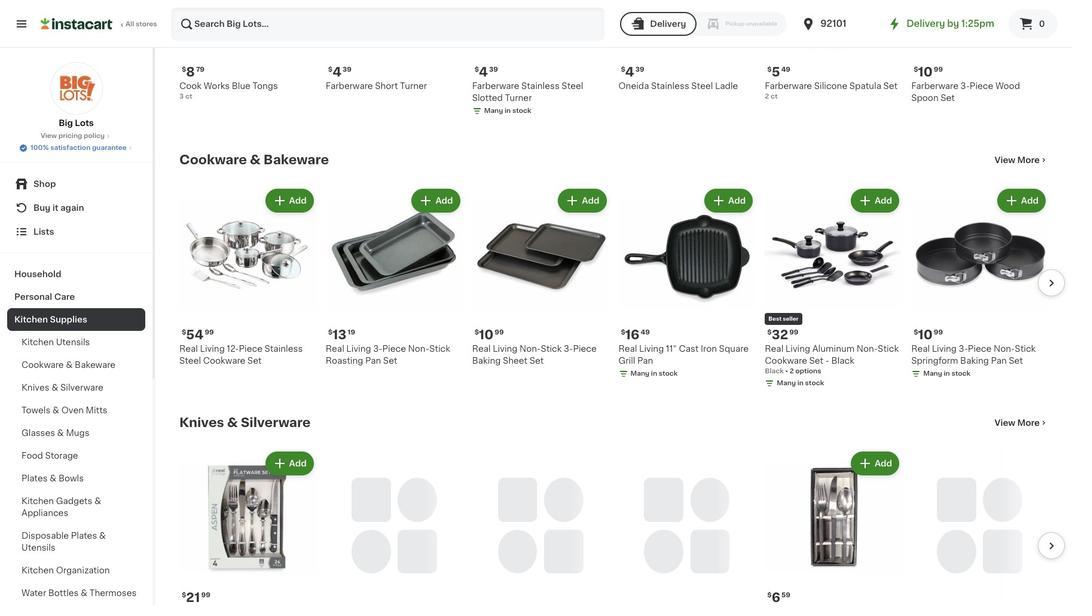 Task type: vqa. For each thing, say whether or not it's contained in the screenshot.


Task type: describe. For each thing, give the bounding box(es) containing it.
wood
[[996, 82, 1021, 91]]

54
[[186, 329, 204, 342]]

all
[[126, 21, 134, 28]]

short
[[375, 82, 398, 91]]

stock for 10
[[952, 371, 971, 378]]

kitchen utensils
[[22, 339, 90, 347]]

spatula
[[850, 82, 882, 91]]

glasses
[[22, 430, 55, 438]]

kitchen for kitchen gadgets & appliances
[[22, 498, 54, 506]]

kitchen organization
[[22, 567, 110, 575]]

ladle
[[715, 82, 738, 91]]

add button for 6
[[852, 453, 899, 475]]

$ 6 59
[[768, 592, 791, 605]]

disposable plates & utensils
[[22, 532, 106, 553]]

kitchen gadgets & appliances link
[[7, 491, 145, 525]]

non- inside real living non-stick 3-piece baking sheet set
[[520, 345, 541, 354]]

add for real living 12-piece stainless steel cookware set
[[289, 197, 307, 205]]

big
[[59, 119, 73, 127]]

view more link for real living aluminum non-stick cookware set - black
[[995, 154, 1049, 166]]

kitchen for kitchen supplies
[[14, 316, 48, 324]]

$ for farberware silicone spatula set
[[768, 67, 772, 73]]

5
[[772, 66, 780, 79]]

1 horizontal spatial silverware
[[241, 417, 311, 429]]

1 vertical spatial knives & silverware link
[[179, 416, 311, 430]]

3- inside real living 3-piece non-stick springform baking pan set
[[959, 345, 968, 354]]

13
[[333, 329, 347, 342]]

household link
[[7, 263, 145, 286]]

add for real living aluminum non-stick cookware set - black
[[875, 197, 893, 205]]

buy it again link
[[7, 196, 145, 220]]

plates & bowls link
[[7, 468, 145, 491]]

farberware for farberware silicone spatula set 2 ct
[[765, 82, 812, 91]]

all stores
[[126, 21, 157, 28]]

stick inside 'real living aluminum non-stick cookware set - black black • 2 options'
[[878, 345, 899, 354]]

add for 21
[[289, 460, 307, 468]]

oneida stainless steel ladle
[[619, 82, 738, 91]]

stock for 4
[[513, 108, 532, 115]]

towels & oven mitts
[[22, 407, 107, 415]]

21
[[186, 592, 200, 605]]

92101
[[821, 19, 847, 28]]

item carousel region for knives & silverware
[[163, 445, 1065, 606]]

$ 16 49
[[621, 329, 650, 342]]

more for 6
[[1018, 419, 1040, 427]]

in down options
[[798, 381, 804, 387]]

living for springform
[[932, 345, 957, 354]]

0 horizontal spatial bakeware
[[75, 361, 116, 370]]

sheet
[[503, 357, 528, 366]]

0 vertical spatial plates
[[22, 475, 48, 483]]

1 horizontal spatial black
[[832, 357, 855, 366]]

food storage
[[22, 452, 78, 461]]

$ 4 39 for farberware short turner
[[328, 66, 352, 79]]

living for set
[[786, 345, 811, 354]]

3- inside real living non-stick 3-piece baking sheet set
[[564, 345, 573, 354]]

food
[[22, 452, 43, 461]]

& inside 'glasses & mugs' link
[[57, 430, 64, 438]]

product group containing 54
[[179, 186, 316, 368]]

piece for 10
[[968, 345, 992, 354]]

3
[[179, 94, 184, 100]]

real living aluminum non-stick cookware set - black black • 2 options
[[765, 345, 899, 375]]

grill
[[619, 357, 636, 366]]

79
[[196, 67, 205, 73]]

1 horizontal spatial utensils
[[56, 339, 90, 347]]

product group containing 16
[[619, 186, 756, 382]]

kitchen gadgets & appliances
[[22, 498, 101, 518]]

0 horizontal spatial cookware & bakeware
[[22, 361, 116, 370]]

towels & oven mitts link
[[7, 400, 145, 422]]

personal care link
[[7, 286, 145, 309]]

cookware inside 'real living aluminum non-stick cookware set - black black • 2 options'
[[765, 357, 808, 366]]

best seller
[[769, 317, 799, 322]]

shop link
[[7, 172, 145, 196]]

add for 6
[[875, 460, 893, 468]]

set inside 'real living aluminum non-stick cookware set - black black • 2 options'
[[810, 357, 824, 366]]

steel for farberware stainless steel slotted turner
[[562, 82, 583, 91]]

glasses & mugs link
[[7, 422, 145, 445]]

6
[[772, 592, 781, 605]]

utensils inside disposable plates & utensils
[[22, 544, 55, 553]]

0 horizontal spatial black
[[765, 369, 784, 375]]

kitchen organization link
[[7, 560, 145, 583]]

plates inside disposable plates & utensils
[[71, 532, 97, 541]]

pan for 16
[[638, 357, 653, 366]]

0
[[1039, 20, 1045, 28]]

100% satisfaction guarantee button
[[19, 141, 134, 153]]

big lots link
[[50, 62, 103, 129]]

1 horizontal spatial cookware & bakeware
[[179, 154, 329, 166]]

lots
[[75, 119, 94, 127]]

kitchen utensils link
[[7, 331, 145, 354]]

stick inside 'real living 3-piece non-stick roasting pan set'
[[430, 345, 450, 354]]

$ for real living 12-piece stainless steel cookware set
[[182, 330, 186, 336]]

99 for real living non-stick 3-piece baking sheet set
[[495, 330, 504, 336]]

0 vertical spatial knives
[[22, 384, 49, 392]]

in for 10
[[944, 371, 950, 378]]

$ for real living 3-piece non-stick springform baking pan set
[[914, 330, 919, 336]]

blue
[[232, 82, 251, 91]]

water bottles & thermoses link
[[7, 583, 145, 605]]

piece for 54
[[239, 345, 263, 354]]

appliances
[[22, 510, 68, 518]]

service type group
[[620, 12, 787, 36]]

$ inside $ 21 99
[[182, 593, 186, 600]]

$ for real living 11" cast iron square grill pan
[[621, 330, 626, 336]]

supplies
[[50, 316, 87, 324]]

pricing
[[58, 133, 82, 139]]

piece inside farberware 3-piece wood spoon set
[[970, 82, 994, 91]]

living for cookware
[[200, 345, 225, 354]]

real for real living aluminum non-stick cookware set - black black • 2 options
[[765, 345, 784, 354]]

$ for farberware stainless steel slotted turner
[[475, 67, 479, 73]]

stores
[[136, 21, 157, 28]]

view more for 6
[[995, 419, 1040, 427]]

farberware for farberware 3-piece wood spoon set
[[912, 82, 959, 91]]

product group containing 6
[[765, 450, 902, 606]]

item carousel region for cookware & bakeware
[[163, 182, 1065, 397]]

pan for 13
[[365, 357, 381, 366]]

real living 3-piece non-stick roasting pan set
[[326, 345, 450, 366]]

delivery by 1:25pm link
[[888, 17, 995, 31]]

living for baking
[[493, 345, 518, 354]]

99 for real living 3-piece non-stick springform baking pan set
[[934, 330, 943, 336]]

mitts
[[86, 407, 107, 415]]

in for 16
[[651, 371, 657, 378]]

many for 10
[[924, 371, 943, 378]]

& inside plates & bowls link
[[50, 475, 56, 483]]

0 vertical spatial knives & silverware
[[22, 384, 103, 392]]

$ for real living aluminum non-stick cookware set - black
[[768, 330, 772, 336]]

organization
[[56, 567, 110, 575]]

product group containing 21
[[179, 450, 316, 606]]

mugs
[[66, 430, 89, 438]]

care
[[54, 293, 75, 301]]

add button for real living 11" cast iron square grill pan
[[706, 190, 752, 212]]

big lots
[[59, 119, 94, 127]]

add for real living 11" cast iron square grill pan
[[729, 197, 746, 205]]

& inside "kitchen gadgets & appliances"
[[94, 498, 101, 506]]

lists link
[[7, 220, 145, 244]]

$ inside $ 6 59
[[768, 593, 772, 600]]

baking inside real living non-stick 3-piece baking sheet set
[[472, 357, 501, 366]]

farberware for farberware short turner
[[326, 82, 373, 91]]

non- inside real living 3-piece non-stick springform baking pan set
[[994, 345, 1015, 354]]

all stores link
[[41, 7, 158, 41]]

$ 8 79
[[182, 66, 205, 79]]

10 for real living non-stick 3-piece baking sheet set
[[479, 329, 494, 342]]

more for real living aluminum non-stick cookware set - black
[[1018, 156, 1040, 164]]

lists
[[33, 228, 54, 236]]

oven
[[61, 407, 84, 415]]

100%
[[31, 145, 49, 151]]

set inside farberware 3-piece wood spoon set
[[941, 94, 955, 103]]

kitchen for kitchen organization
[[22, 567, 54, 575]]

add button for real living 3-piece non-stick springform baking pan set
[[999, 190, 1045, 212]]

big lots logo image
[[50, 62, 103, 115]]

oneida
[[619, 82, 649, 91]]

farberware short turner
[[326, 82, 427, 91]]

0 vertical spatial silverware
[[60, 384, 103, 392]]

10 for real living 3-piece non-stick springform baking pan set
[[919, 329, 933, 342]]

buy
[[33, 204, 50, 212]]

39 for oneida stainless steel ladle
[[636, 67, 645, 73]]

Search field
[[172, 8, 604, 39]]

2 inside 'real living aluminum non-stick cookware set - black black • 2 options'
[[790, 369, 794, 375]]

view more for real living aluminum non-stick cookware set - black
[[995, 156, 1040, 164]]

real for real living 11" cast iron square grill pan
[[619, 345, 637, 354]]

farberware for farberware stainless steel slotted turner
[[472, 82, 520, 91]]

many in stock for 16
[[631, 371, 678, 378]]

many for 16
[[631, 371, 650, 378]]

iron
[[701, 345, 717, 354]]

39 for farberware short turner
[[343, 67, 352, 73]]

stick inside real living 3-piece non-stick springform baking pan set
[[1015, 345, 1036, 354]]

4 for oneida stainless steel ladle
[[626, 66, 635, 79]]

pan inside real living 3-piece non-stick springform baking pan set
[[991, 357, 1007, 366]]

1 vertical spatial knives
[[179, 417, 224, 429]]

delivery for delivery by 1:25pm
[[907, 19, 946, 28]]

real living 11" cast iron square grill pan
[[619, 345, 749, 366]]

$ for oneida stainless steel ladle
[[621, 67, 626, 73]]

buy it again
[[33, 204, 84, 212]]

stainless for farberware
[[522, 82, 560, 91]]

real for real living non-stick 3-piece baking sheet set
[[472, 345, 491, 354]]

policy
[[84, 133, 105, 139]]

delivery for delivery
[[650, 20, 686, 28]]

non- inside 'real living aluminum non-stick cookware set - black black • 2 options'
[[857, 345, 878, 354]]

it
[[53, 204, 58, 212]]

tongs
[[253, 82, 278, 91]]

$ 13 19
[[328, 329, 355, 342]]

real living 12-piece stainless steel cookware set
[[179, 345, 303, 366]]

add button for real living 3-piece non-stick roasting pan set
[[413, 190, 459, 212]]

roasting
[[326, 357, 363, 366]]

add button for real living non-stick 3-piece baking sheet set
[[559, 190, 606, 212]]



Task type: locate. For each thing, give the bounding box(es) containing it.
99 right the 21
[[201, 593, 210, 600]]

1 real from the left
[[179, 345, 198, 354]]

99
[[934, 67, 943, 73], [205, 330, 214, 336], [790, 330, 799, 336], [495, 330, 504, 336], [934, 330, 943, 336], [201, 593, 210, 600]]

again
[[60, 204, 84, 212]]

real for real living 12-piece stainless steel cookware set
[[179, 345, 198, 354]]

3 non- from the left
[[520, 345, 541, 354]]

bowls
[[59, 475, 84, 483]]

49 right 5 at the top right
[[782, 67, 791, 73]]

99 for real living aluminum non-stick cookware set - black
[[790, 330, 799, 336]]

99 down seller
[[790, 330, 799, 336]]

10 up spoon
[[919, 66, 933, 79]]

item carousel region containing 21
[[163, 445, 1065, 606]]

living
[[200, 345, 225, 354], [347, 345, 371, 354], [639, 345, 664, 354], [786, 345, 811, 354], [493, 345, 518, 354], [932, 345, 957, 354]]

kitchen inside kitchen organization link
[[22, 567, 54, 575]]

kitchen up the appliances
[[22, 498, 54, 506]]

bottles
[[48, 590, 79, 598]]

2 farberware from the left
[[765, 82, 812, 91]]

item carousel region containing 8
[[179, 0, 1065, 134]]

10 for farberware 3-piece wood spoon set
[[919, 66, 933, 79]]

$ for farberware 3-piece wood spoon set
[[914, 67, 919, 73]]

cookware
[[179, 154, 247, 166], [203, 357, 245, 366], [765, 357, 808, 366], [22, 361, 64, 370]]

1 horizontal spatial knives
[[179, 417, 224, 429]]

farberware left short on the top left of page
[[326, 82, 373, 91]]

view more
[[995, 156, 1040, 164], [995, 419, 1040, 427]]

set inside 'real living 3-piece non-stick roasting pan set'
[[383, 357, 397, 366]]

1 vertical spatial cookware & bakeware
[[22, 361, 116, 370]]

kitchen for kitchen utensils
[[22, 339, 54, 347]]

1 vertical spatial black
[[765, 369, 784, 375]]

1 vertical spatial turner
[[505, 94, 532, 103]]

2 39 from the left
[[636, 67, 645, 73]]

plates & bowls
[[22, 475, 84, 483]]

2
[[765, 94, 769, 100], [790, 369, 794, 375]]

1 vertical spatial silverware
[[241, 417, 311, 429]]

1 vertical spatial 2
[[790, 369, 794, 375]]

real inside real living 3-piece non-stick springform baking pan set
[[912, 345, 930, 354]]

99 right 54
[[205, 330, 214, 336]]

$ 4 39 up farberware short turner
[[328, 66, 352, 79]]

2 horizontal spatial stainless
[[651, 82, 690, 91]]

1 vertical spatial 49
[[641, 330, 650, 336]]

$ 10 99
[[914, 66, 943, 79], [475, 329, 504, 342], [914, 329, 943, 342]]

5 real from the left
[[472, 345, 491, 354]]

59
[[782, 593, 791, 600]]

stick inside real living non-stick 3-piece baking sheet set
[[541, 345, 562, 354]]

4 for farberware short turner
[[333, 66, 342, 79]]

2 living from the left
[[347, 345, 371, 354]]

$ inside $ 5 49
[[768, 67, 772, 73]]

1 vertical spatial utensils
[[22, 544, 55, 553]]

4 for farberware stainless steel slotted turner
[[479, 66, 488, 79]]

1 horizontal spatial 2
[[790, 369, 794, 375]]

49 for 16
[[641, 330, 650, 336]]

kitchen inside "kitchen gadgets & appliances"
[[22, 498, 54, 506]]

4 up farberware short turner
[[333, 66, 342, 79]]

ct down 5 at the top right
[[771, 94, 778, 100]]

39
[[343, 67, 352, 73], [636, 67, 645, 73], [489, 67, 498, 73]]

8
[[186, 66, 195, 79]]

view for knives & silverware
[[995, 419, 1016, 427]]

0 vertical spatial black
[[832, 357, 855, 366]]

1 39 from the left
[[343, 67, 352, 73]]

in down "springform"
[[944, 371, 950, 378]]

utensils down kitchen supplies link
[[56, 339, 90, 347]]

1 horizontal spatial stainless
[[522, 82, 560, 91]]

farberware inside the farberware stainless steel slotted turner
[[472, 82, 520, 91]]

$ 10 99 up "springform"
[[914, 329, 943, 342]]

pan
[[365, 357, 381, 366], [638, 357, 653, 366], [991, 357, 1007, 366]]

delivery inside delivery by 1:25pm link
[[907, 19, 946, 28]]

0 vertical spatial cookware & bakeware link
[[179, 153, 329, 167]]

•
[[786, 369, 788, 375]]

49 inside $ 5 49
[[782, 67, 791, 73]]

& inside disposable plates & utensils
[[99, 532, 106, 541]]

$ inside $ 8 79
[[182, 67, 186, 73]]

water bottles & thermoses
[[22, 590, 137, 598]]

shop
[[33, 180, 56, 188]]

3 farberware from the left
[[472, 82, 520, 91]]

$ inside $ 16 49
[[621, 330, 626, 336]]

real inside real living 12-piece stainless steel cookware set
[[179, 345, 198, 354]]

1 horizontal spatial knives & silverware
[[179, 417, 311, 429]]

baking
[[472, 357, 501, 366], [961, 357, 989, 366]]

non- inside 'real living 3-piece non-stick roasting pan set'
[[408, 345, 430, 354]]

many in stock down options
[[777, 381, 824, 387]]

92101 button
[[802, 7, 873, 41]]

0 horizontal spatial 39
[[343, 67, 352, 73]]

view more link for 6
[[995, 417, 1049, 429]]

99 up "springform"
[[934, 330, 943, 336]]

0 horizontal spatial pan
[[365, 357, 381, 366]]

in
[[505, 108, 511, 115], [651, 371, 657, 378], [944, 371, 950, 378], [798, 381, 804, 387]]

$ inside $ 54 99
[[182, 330, 186, 336]]

kitchen down kitchen supplies
[[22, 339, 54, 347]]

stainless inside the farberware stainless steel slotted turner
[[522, 82, 560, 91]]

household
[[14, 270, 61, 279]]

5 living from the left
[[493, 345, 518, 354]]

39 up farberware short turner
[[343, 67, 352, 73]]

None search field
[[171, 7, 605, 41]]

2 horizontal spatial 4
[[626, 66, 635, 79]]

99 inside the $ 32 99
[[790, 330, 799, 336]]

stock down the farberware stainless steel slotted turner
[[513, 108, 532, 115]]

1 vertical spatial bakeware
[[75, 361, 116, 370]]

ct inside farberware silicone spatula set 2 ct
[[771, 94, 778, 100]]

black
[[832, 357, 855, 366], [765, 369, 784, 375]]

0 horizontal spatial stainless
[[265, 345, 303, 354]]

1 $ 4 39 from the left
[[328, 66, 352, 79]]

1 vertical spatial knives & silverware
[[179, 417, 311, 429]]

3 stick from the left
[[541, 345, 562, 354]]

0 horizontal spatial ct
[[185, 94, 192, 100]]

piece for 13
[[383, 345, 406, 354]]

4 living from the left
[[786, 345, 811, 354]]

disposable
[[22, 532, 69, 541]]

water
[[22, 590, 46, 598]]

49 right the 16
[[641, 330, 650, 336]]

view pricing policy
[[41, 133, 105, 139]]

many down "springform"
[[924, 371, 943, 378]]

99 up spoon
[[934, 67, 943, 73]]

kitchen
[[14, 316, 48, 324], [22, 339, 54, 347], [22, 498, 54, 506], [22, 567, 54, 575]]

1 horizontal spatial steel
[[562, 82, 583, 91]]

many for 4
[[484, 108, 503, 115]]

1 horizontal spatial 4
[[479, 66, 488, 79]]

thermoses
[[90, 590, 137, 598]]

many in stock down 'slotted'
[[484, 108, 532, 115]]

living inside 'real living 3-piece non-stick roasting pan set'
[[347, 345, 371, 354]]

$ for real living 3-piece non-stick roasting pan set
[[328, 330, 333, 336]]

farberware down $ 5 49
[[765, 82, 812, 91]]

ct inside cook works blue tongs 3 ct
[[185, 94, 192, 100]]

10 up real living non-stick 3-piece baking sheet set
[[479, 329, 494, 342]]

$ for cook works blue tongs
[[182, 67, 186, 73]]

baking right "springform"
[[961, 357, 989, 366]]

kitchen inside kitchen supplies link
[[14, 316, 48, 324]]

stock down real living 11" cast iron square grill pan
[[659, 371, 678, 378]]

$ 4 39 for oneida stainless steel ladle
[[621, 66, 645, 79]]

3- inside farberware 3-piece wood spoon set
[[961, 82, 970, 91]]

cook
[[179, 82, 202, 91]]

many down •
[[777, 381, 796, 387]]

plates down food
[[22, 475, 48, 483]]

kitchen down personal
[[14, 316, 48, 324]]

set inside real living 12-piece stainless steel cookware set
[[248, 357, 262, 366]]

black down aluminum
[[832, 357, 855, 366]]

100% satisfaction guarantee
[[31, 145, 127, 151]]

1 pan from the left
[[365, 357, 381, 366]]

4 real from the left
[[765, 345, 784, 354]]

1 vertical spatial plates
[[71, 532, 97, 541]]

0 vertical spatial knives & silverware link
[[7, 377, 145, 400]]

$ 10 99 up spoon
[[914, 66, 943, 79]]

works
[[204, 82, 230, 91]]

farberware
[[326, 82, 373, 91], [765, 82, 812, 91], [472, 82, 520, 91], [912, 82, 959, 91]]

6 living from the left
[[932, 345, 957, 354]]

many down grill
[[631, 371, 650, 378]]

instacart logo image
[[41, 17, 112, 31]]

personal
[[14, 293, 52, 301]]

39 for farberware stainless steel slotted turner
[[489, 67, 498, 73]]

in for 4
[[505, 108, 511, 115]]

ct right 3
[[185, 94, 192, 100]]

49 for 5
[[782, 67, 791, 73]]

stainless inside real living 12-piece stainless steel cookware set
[[265, 345, 303, 354]]

many in stock down "springform"
[[924, 371, 971, 378]]

set inside real living non-stick 3-piece baking sheet set
[[530, 357, 544, 366]]

1 horizontal spatial plates
[[71, 532, 97, 541]]

2 vertical spatial item carousel region
[[163, 445, 1065, 606]]

2 horizontal spatial 39
[[636, 67, 645, 73]]

49
[[782, 67, 791, 73], [641, 330, 650, 336]]

aluminum
[[813, 345, 855, 354]]

2 horizontal spatial $ 4 39
[[621, 66, 645, 79]]

2 pan from the left
[[638, 357, 653, 366]]

0 horizontal spatial knives
[[22, 384, 49, 392]]

more
[[1018, 156, 1040, 164], [1018, 419, 1040, 427]]

3 4 from the left
[[479, 66, 488, 79]]

2 horizontal spatial pan
[[991, 357, 1007, 366]]

1 4 from the left
[[333, 66, 342, 79]]

many in stock for 10
[[924, 371, 971, 378]]

3 $ 4 39 from the left
[[475, 66, 498, 79]]

black left •
[[765, 369, 784, 375]]

0 vertical spatial turner
[[400, 82, 427, 91]]

living inside 'real living aluminum non-stick cookware set - black black • 2 options'
[[786, 345, 811, 354]]

living down 19
[[347, 345, 371, 354]]

living for grill
[[639, 345, 664, 354]]

in down the farberware stainless steel slotted turner
[[505, 108, 511, 115]]

piece inside real living non-stick 3-piece baking sheet set
[[573, 345, 597, 354]]

guarantee
[[92, 145, 127, 151]]

6 real from the left
[[912, 345, 930, 354]]

1 vertical spatial cookware & bakeware link
[[7, 354, 145, 377]]

$ for real living non-stick 3-piece baking sheet set
[[475, 330, 479, 336]]

2 4 from the left
[[626, 66, 635, 79]]

1 horizontal spatial $ 4 39
[[475, 66, 498, 79]]

$ 54 99
[[182, 329, 214, 342]]

99 inside $ 54 99
[[205, 330, 214, 336]]

kitchen inside 'kitchen utensils' link
[[22, 339, 54, 347]]

0 horizontal spatial $ 4 39
[[328, 66, 352, 79]]

living inside real living 3-piece non-stick springform baking pan set
[[932, 345, 957, 354]]

farberware up spoon
[[912, 82, 959, 91]]

view pricing policy link
[[41, 132, 112, 141]]

1 horizontal spatial ct
[[771, 94, 778, 100]]

1 farberware from the left
[[326, 82, 373, 91]]

$ for farberware short turner
[[328, 67, 333, 73]]

3 pan from the left
[[991, 357, 1007, 366]]

add for real living 3-piece non-stick roasting pan set
[[436, 197, 453, 205]]

view for cookware & bakeware
[[995, 156, 1016, 164]]

stock down real living 3-piece non-stick springform baking pan set
[[952, 371, 971, 378]]

0 horizontal spatial steel
[[179, 357, 201, 366]]

1 horizontal spatial turner
[[505, 94, 532, 103]]

real for real living 3-piece non-stick roasting pan set
[[326, 345, 344, 354]]

silverware
[[60, 384, 103, 392], [241, 417, 311, 429]]

$ 5 49
[[768, 66, 791, 79]]

1 non- from the left
[[408, 345, 430, 354]]

2 inside farberware silicone spatula set 2 ct
[[765, 94, 769, 100]]

$ 10 99 for real living non-stick 3-piece baking sheet set
[[475, 329, 504, 342]]

2 view more from the top
[[995, 419, 1040, 427]]

$ 4 39 up 'slotted'
[[475, 66, 498, 79]]

item carousel region containing 54
[[163, 182, 1065, 397]]

set inside real living 3-piece non-stick springform baking pan set
[[1009, 357, 1023, 366]]

product group containing 13
[[326, 186, 463, 368]]

0 horizontal spatial 2
[[765, 94, 769, 100]]

living for roasting
[[347, 345, 371, 354]]

silicone
[[815, 82, 848, 91]]

add
[[289, 197, 307, 205], [436, 197, 453, 205], [582, 197, 600, 205], [729, 197, 746, 205], [875, 197, 893, 205], [1022, 197, 1039, 205], [289, 460, 307, 468], [875, 460, 893, 468]]

$ inside $ 13 19
[[328, 330, 333, 336]]

add button for real living 12-piece stainless steel cookware set
[[267, 190, 313, 212]]

0 horizontal spatial utensils
[[22, 544, 55, 553]]

1 horizontal spatial bakeware
[[264, 154, 329, 166]]

2 right •
[[790, 369, 794, 375]]

delivery button
[[620, 12, 697, 36]]

1 horizontal spatial pan
[[638, 357, 653, 366]]

0 horizontal spatial 4
[[333, 66, 342, 79]]

baking inside real living 3-piece non-stick springform baking pan set
[[961, 357, 989, 366]]

39 up oneida
[[636, 67, 645, 73]]

disposable plates & utensils link
[[7, 525, 145, 560]]

product group
[[179, 186, 316, 368], [326, 186, 463, 368], [472, 186, 609, 368], [619, 186, 756, 382], [765, 186, 902, 391], [912, 186, 1049, 382], [179, 450, 316, 606], [765, 450, 902, 606]]

10 up "springform"
[[919, 329, 933, 342]]

knives
[[22, 384, 49, 392], [179, 417, 224, 429]]

stainless
[[651, 82, 690, 91], [522, 82, 560, 91], [265, 345, 303, 354]]

steel for oneida stainless steel ladle
[[692, 82, 713, 91]]

utensils down disposable
[[22, 544, 55, 553]]

kitchen up the water
[[22, 567, 54, 575]]

farberware inside farberware silicone spatula set 2 ct
[[765, 82, 812, 91]]

add button for real living aluminum non-stick cookware set - black
[[852, 190, 899, 212]]

3- inside 'real living 3-piece non-stick roasting pan set'
[[373, 345, 383, 354]]

2 vertical spatial view
[[995, 419, 1016, 427]]

real inside 'real living aluminum non-stick cookware set - black black • 2 options'
[[765, 345, 784, 354]]

glasses & mugs
[[22, 430, 89, 438]]

springform
[[912, 357, 959, 366]]

real inside real living 11" cast iron square grill pan
[[619, 345, 637, 354]]

4 up 'slotted'
[[479, 66, 488, 79]]

2 down $ 5 49
[[765, 94, 769, 100]]

steel inside real living 12-piece stainless steel cookware set
[[179, 357, 201, 366]]

0 vertical spatial view more
[[995, 156, 1040, 164]]

pan inside 'real living 3-piece non-stick roasting pan set'
[[365, 357, 381, 366]]

0 vertical spatial more
[[1018, 156, 1040, 164]]

real inside real living non-stick 3-piece baking sheet set
[[472, 345, 491, 354]]

stainless for oneida
[[651, 82, 690, 91]]

1 vertical spatial view more link
[[995, 417, 1049, 429]]

turner right 'slotted'
[[505, 94, 532, 103]]

& inside towels & oven mitts link
[[53, 407, 59, 415]]

plates down kitchen gadgets & appliances link
[[71, 532, 97, 541]]

cookware inside real living 12-piece stainless steel cookware set
[[203, 357, 245, 366]]

piece inside real living 3-piece non-stick springform baking pan set
[[968, 345, 992, 354]]

& inside water bottles & thermoses link
[[81, 590, 87, 598]]

0 horizontal spatial delivery
[[650, 20, 686, 28]]

ct for 5
[[771, 94, 778, 100]]

add for real living non-stick 3-piece baking sheet set
[[582, 197, 600, 205]]

0 horizontal spatial knives & silverware
[[22, 384, 103, 392]]

1 vertical spatial more
[[1018, 419, 1040, 427]]

4 stick from the left
[[1015, 345, 1036, 354]]

2 stick from the left
[[878, 345, 899, 354]]

many down 'slotted'
[[484, 108, 503, 115]]

2 more from the top
[[1018, 419, 1040, 427]]

turner right short on the top left of page
[[400, 82, 427, 91]]

1 horizontal spatial 39
[[489, 67, 498, 73]]

stick
[[430, 345, 450, 354], [878, 345, 899, 354], [541, 345, 562, 354], [1015, 345, 1036, 354]]

2 real from the left
[[326, 345, 344, 354]]

baking left sheet
[[472, 357, 501, 366]]

3 39 from the left
[[489, 67, 498, 73]]

knives & silverware link
[[7, 377, 145, 400], [179, 416, 311, 430]]

0 horizontal spatial knives & silverware link
[[7, 377, 145, 400]]

39 up 'slotted'
[[489, 67, 498, 73]]

real inside 'real living 3-piece non-stick roasting pan set'
[[326, 345, 344, 354]]

3 living from the left
[[639, 345, 664, 354]]

99 for farberware 3-piece wood spoon set
[[934, 67, 943, 73]]

0 horizontal spatial 49
[[641, 330, 650, 336]]

farberware 3-piece wood spoon set
[[912, 82, 1021, 103]]

0 button
[[1009, 10, 1058, 38]]

0 vertical spatial bakeware
[[264, 154, 329, 166]]

2 ct from the left
[[771, 94, 778, 100]]

living down $ 54 99
[[200, 345, 225, 354]]

4 non- from the left
[[994, 345, 1015, 354]]

0 vertical spatial cookware & bakeware
[[179, 154, 329, 166]]

99 for real living 12-piece stainless steel cookware set
[[205, 330, 214, 336]]

1:25pm
[[962, 19, 995, 28]]

non-
[[408, 345, 430, 354], [857, 345, 878, 354], [520, 345, 541, 354], [994, 345, 1015, 354]]

1 horizontal spatial knives & silverware link
[[179, 416, 311, 430]]

stock for 16
[[659, 371, 678, 378]]

1 vertical spatial item carousel region
[[163, 182, 1065, 397]]

item carousel region
[[179, 0, 1065, 134], [163, 182, 1065, 397], [163, 445, 1065, 606]]

1 ct from the left
[[185, 94, 192, 100]]

1 horizontal spatial delivery
[[907, 19, 946, 28]]

$ 10 99 up sheet
[[475, 329, 504, 342]]

0 horizontal spatial plates
[[22, 475, 48, 483]]

1 vertical spatial view
[[995, 156, 1016, 164]]

towels
[[22, 407, 50, 415]]

pan inside real living 11" cast iron square grill pan
[[638, 357, 653, 366]]

$ inside the $ 32 99
[[768, 330, 772, 336]]

1 horizontal spatial baking
[[961, 357, 989, 366]]

0 horizontal spatial silverware
[[60, 384, 103, 392]]

2 view more link from the top
[[995, 417, 1049, 429]]

food storage link
[[7, 445, 145, 468]]

stock
[[513, 108, 532, 115], [659, 371, 678, 378], [952, 371, 971, 378], [806, 381, 824, 387]]

storage
[[45, 452, 78, 461]]

farberware up 'slotted'
[[472, 82, 520, 91]]

cook works blue tongs 3 ct
[[179, 82, 278, 100]]

1 baking from the left
[[472, 357, 501, 366]]

many in stock down grill
[[631, 371, 678, 378]]

2 baking from the left
[[961, 357, 989, 366]]

real for real living 3-piece non-stick springform baking pan set
[[912, 345, 930, 354]]

turner inside the farberware stainless steel slotted turner
[[505, 94, 532, 103]]

0 horizontal spatial turner
[[400, 82, 427, 91]]

1 horizontal spatial cookware & bakeware link
[[179, 153, 329, 167]]

2 non- from the left
[[857, 345, 878, 354]]

view
[[41, 133, 57, 139], [995, 156, 1016, 164], [995, 419, 1016, 427]]

set inside farberware silicone spatula set 2 ct
[[884, 82, 898, 91]]

3 real from the left
[[619, 345, 637, 354]]

delivery inside delivery button
[[650, 20, 686, 28]]

turner
[[400, 82, 427, 91], [505, 94, 532, 103]]

1 vertical spatial view more
[[995, 419, 1040, 427]]

product group containing 32
[[765, 186, 902, 391]]

1 view more link from the top
[[995, 154, 1049, 166]]

4 farberware from the left
[[912, 82, 959, 91]]

view more link
[[995, 154, 1049, 166], [995, 417, 1049, 429]]

$ 4 39
[[328, 66, 352, 79], [621, 66, 645, 79], [475, 66, 498, 79]]

spoon
[[912, 94, 939, 103]]

many in stock for 4
[[484, 108, 532, 115]]

in down real living 11" cast iron square grill pan
[[651, 371, 657, 378]]

steel inside the farberware stainless steel slotted turner
[[562, 82, 583, 91]]

gadgets
[[56, 498, 92, 506]]

living down the $ 32 99
[[786, 345, 811, 354]]

0 vertical spatial 49
[[782, 67, 791, 73]]

0 vertical spatial view more link
[[995, 154, 1049, 166]]

living inside real living 12-piece stainless steel cookware set
[[200, 345, 225, 354]]

living inside real living 11" cast iron square grill pan
[[639, 345, 664, 354]]

real
[[179, 345, 198, 354], [326, 345, 344, 354], [619, 345, 637, 354], [765, 345, 784, 354], [472, 345, 491, 354], [912, 345, 930, 354]]

delivery
[[907, 19, 946, 28], [650, 20, 686, 28]]

2 horizontal spatial steel
[[692, 82, 713, 91]]

99 up sheet
[[495, 330, 504, 336]]

2 $ 4 39 from the left
[[621, 66, 645, 79]]

0 vertical spatial 2
[[765, 94, 769, 100]]

99 inside $ 21 99
[[201, 593, 210, 600]]

$ 4 39 for farberware stainless steel slotted turner
[[475, 66, 498, 79]]

$ 10 99 for farberware 3-piece wood spoon set
[[914, 66, 943, 79]]

0 horizontal spatial cookware & bakeware link
[[7, 354, 145, 377]]

farberware silicone spatula set 2 ct
[[765, 82, 898, 100]]

satisfaction
[[50, 145, 90, 151]]

piece inside 'real living 3-piece non-stick roasting pan set'
[[383, 345, 406, 354]]

stock down options
[[806, 381, 824, 387]]

1 stick from the left
[[430, 345, 450, 354]]

options
[[796, 369, 822, 375]]

farberware stainless steel slotted turner
[[472, 82, 583, 103]]

1 horizontal spatial 49
[[782, 67, 791, 73]]

1 living from the left
[[200, 345, 225, 354]]

1 view more from the top
[[995, 156, 1040, 164]]

living inside real living non-stick 3-piece baking sheet set
[[493, 345, 518, 354]]

farberware inside farberware 3-piece wood spoon set
[[912, 82, 959, 91]]

3-
[[961, 82, 970, 91], [373, 345, 383, 354], [564, 345, 573, 354], [959, 345, 968, 354]]

ct for 8
[[185, 94, 192, 100]]

1 more from the top
[[1018, 156, 1040, 164]]

0 vertical spatial utensils
[[56, 339, 90, 347]]

add button for 21
[[267, 453, 313, 475]]

$ 4 39 up oneida
[[621, 66, 645, 79]]

add for real living 3-piece non-stick springform baking pan set
[[1022, 197, 1039, 205]]

living up "springform"
[[932, 345, 957, 354]]

0 vertical spatial view
[[41, 133, 57, 139]]

4 up oneida
[[626, 66, 635, 79]]

living left 11"
[[639, 345, 664, 354]]

living up sheet
[[493, 345, 518, 354]]

0 horizontal spatial baking
[[472, 357, 501, 366]]

49 inside $ 16 49
[[641, 330, 650, 336]]

0 vertical spatial item carousel region
[[179, 0, 1065, 134]]

piece inside real living 12-piece stainless steel cookware set
[[239, 345, 263, 354]]



